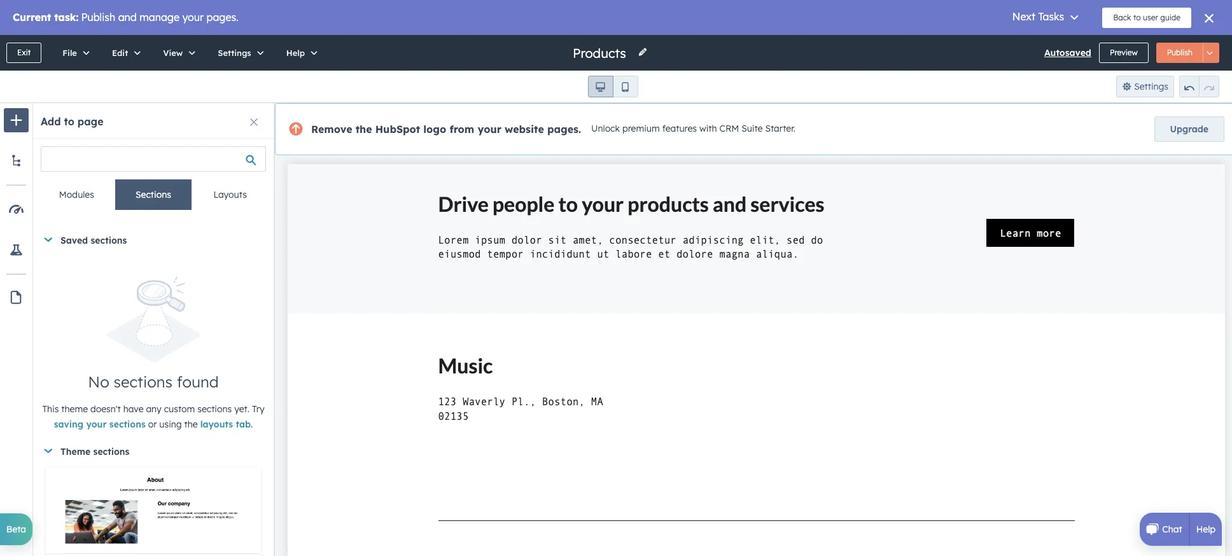 Task type: vqa. For each thing, say whether or not it's contained in the screenshot.
leftmost the for
no



Task type: locate. For each thing, give the bounding box(es) containing it.
file
[[63, 48, 77, 58]]

remove the hubspot logo from your website pages.
[[311, 123, 581, 136]]

settings
[[218, 48, 251, 58], [1134, 81, 1168, 92]]

pages.
[[547, 123, 581, 136]]

0 vertical spatial help
[[286, 48, 305, 58]]

view button
[[150, 35, 204, 71]]

autosaved
[[1044, 47, 1091, 59]]

to
[[64, 115, 74, 128]]

group
[[588, 76, 638, 97], [1179, 76, 1219, 97]]

features
[[662, 123, 697, 134]]

tab list
[[38, 179, 269, 211]]

tab list containing modules
[[38, 179, 269, 211]]

group down publish group
[[1179, 76, 1219, 97]]

autosaved button
[[1044, 45, 1091, 60]]

0 horizontal spatial settings button
[[204, 35, 273, 71]]

add
[[41, 115, 61, 128]]

settings button
[[204, 35, 273, 71], [1116, 76, 1174, 97]]

1 horizontal spatial group
[[1179, 76, 1219, 97]]

1 horizontal spatial settings
[[1134, 81, 1168, 92]]

settings right view button
[[218, 48, 251, 58]]

layouts
[[213, 189, 247, 200]]

your
[[478, 123, 501, 136]]

unlock
[[591, 123, 620, 134]]

2 group from the left
[[1179, 76, 1219, 97]]

add to page
[[41, 115, 103, 128]]

tab panel
[[38, 210, 269, 231]]

website
[[505, 123, 544, 136]]

edit button
[[99, 35, 150, 71]]

suite
[[741, 123, 763, 134]]

None field
[[571, 44, 630, 61]]

with
[[699, 123, 717, 134]]

group up unlock
[[588, 76, 638, 97]]

1 vertical spatial settings button
[[1116, 76, 1174, 97]]

file button
[[49, 35, 99, 71]]

upgrade link
[[1154, 116, 1224, 142]]

1 vertical spatial help
[[1196, 524, 1215, 535]]

upgrade
[[1170, 123, 1208, 135]]

settings down preview button
[[1134, 81, 1168, 92]]

logo
[[423, 123, 446, 136]]

1 vertical spatial settings
[[1134, 81, 1168, 92]]

0 horizontal spatial help
[[286, 48, 305, 58]]

0 vertical spatial settings button
[[204, 35, 273, 71]]

0 vertical spatial settings
[[218, 48, 251, 58]]

0 horizontal spatial group
[[588, 76, 638, 97]]

help
[[286, 48, 305, 58], [1196, 524, 1215, 535]]

exit
[[17, 48, 31, 57]]

beta button
[[0, 514, 32, 545]]

help button
[[273, 35, 327, 71]]



Task type: describe. For each thing, give the bounding box(es) containing it.
Search search field
[[41, 146, 266, 172]]

preview
[[1110, 48, 1138, 57]]

preview button
[[1099, 43, 1148, 63]]

page
[[77, 115, 103, 128]]

0 horizontal spatial settings
[[218, 48, 251, 58]]

sections
[[136, 189, 171, 200]]

beta
[[6, 524, 26, 535]]

the
[[355, 123, 372, 136]]

1 horizontal spatial help
[[1196, 524, 1215, 535]]

unlock premium features with crm suite starter.
[[591, 123, 795, 134]]

exit link
[[6, 43, 42, 63]]

1 group from the left
[[588, 76, 638, 97]]

1 horizontal spatial settings button
[[1116, 76, 1174, 97]]

crm
[[719, 123, 739, 134]]

from
[[450, 123, 474, 136]]

sections link
[[115, 179, 192, 210]]

layouts link
[[192, 179, 269, 210]]

publish
[[1167, 48, 1193, 57]]

premium
[[622, 123, 660, 134]]

starter.
[[765, 123, 795, 134]]

publish button
[[1156, 43, 1203, 63]]

hubspot
[[375, 123, 420, 136]]

help inside button
[[286, 48, 305, 58]]

modules
[[59, 189, 94, 200]]

publish group
[[1156, 43, 1219, 63]]

close image
[[250, 118, 258, 126]]

chat
[[1162, 524, 1182, 535]]

modules link
[[38, 179, 115, 210]]

remove
[[311, 123, 352, 136]]

view
[[163, 48, 183, 58]]

edit
[[112, 48, 128, 58]]



